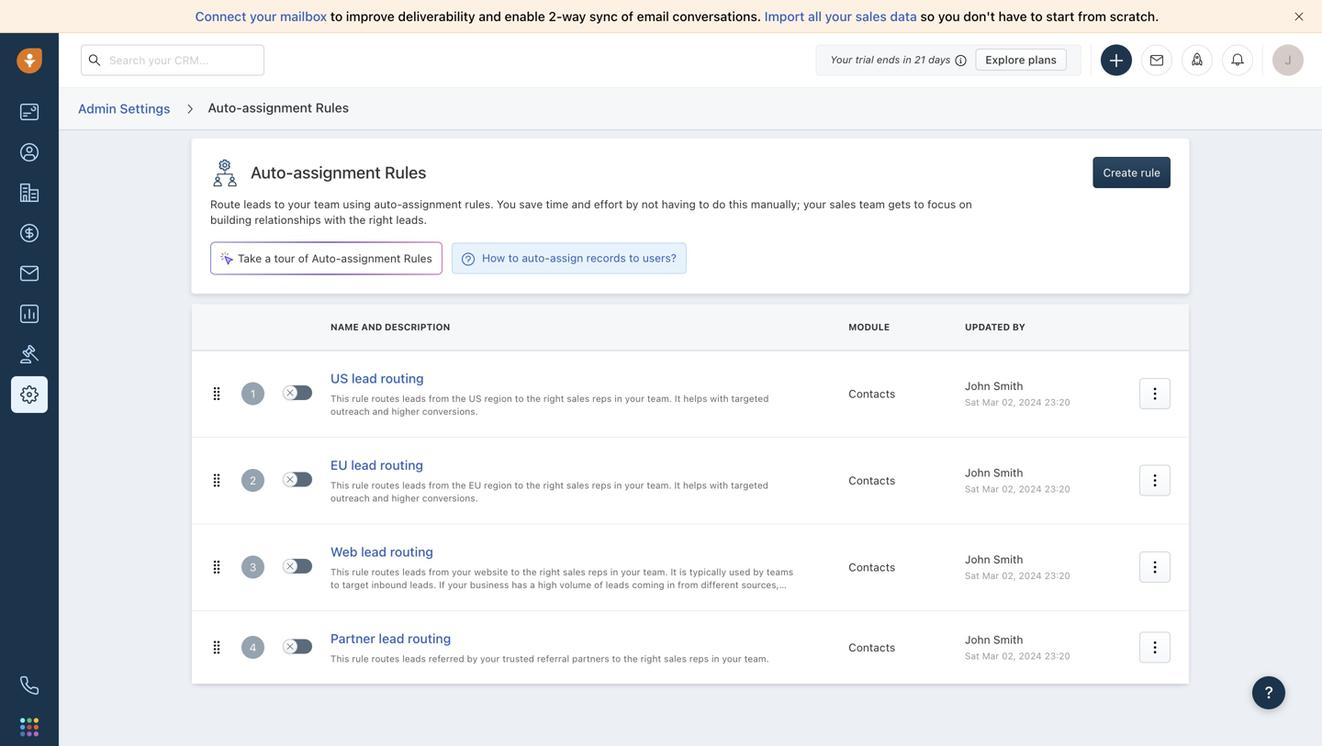 Task type: describe. For each thing, give the bounding box(es) containing it.
admin
[[78, 101, 116, 116]]

right inside "us lead routing this rule routes leads from the us region to the right sales reps in your team.  it helps with targeted outreach and higher conversions."
[[544, 393, 564, 404]]

is
[[679, 567, 687, 577]]

your inside eu lead routing this rule routes leads from the eu region to the right sales reps in your team. it helps with targeted outreach and higher conversions.
[[625, 480, 644, 491]]

on
[[959, 198, 972, 211]]

contacts for eu lead routing
[[849, 474, 895, 487]]

take
[[238, 252, 262, 265]]

description
[[385, 322, 450, 332]]

leads for web lead routing
[[402, 567, 426, 577]]

Search your CRM... text field
[[81, 45, 264, 76]]

assign
[[550, 252, 583, 265]]

right inside partner lead routing this rule routes leads referred by your trusted referral partners to the right sales reps in your team.
[[641, 654, 661, 664]]

tour
[[274, 252, 295, 265]]

if
[[439, 580, 445, 591]]

to inside eu lead routing this rule routes leads from the eu region to the right sales reps in your team. it helps with targeted outreach and higher conversions.
[[515, 480, 523, 491]]

02, for web lead routing
[[1002, 571, 1016, 581]]

team. inside eu lead routing this rule routes leads from the eu region to the right sales reps in your team. it helps with targeted outreach and higher conversions.
[[647, 480, 672, 491]]

the inside route leads to your team using auto-assignment rules. you save time and effort by not having to do this manually; your sales team gets to focus on building relationships with the right leads.
[[349, 214, 366, 226]]

1 vertical spatial auto-assignment rules
[[251, 163, 426, 182]]

from for web lead routing
[[429, 567, 449, 577]]

not
[[642, 198, 659, 211]]

effort
[[594, 198, 623, 211]]

move image for partner lead routing
[[210, 641, 223, 654]]

23:20 for us lead routing
[[1045, 397, 1070, 408]]

create rule button
[[1093, 157, 1171, 188]]

of inside button
[[298, 252, 309, 265]]

trusted
[[503, 654, 534, 664]]

management.
[[455, 593, 515, 604]]

john smith sat mar 02, 2024 23:20 for us lead routing
[[965, 380, 1070, 408]]

referral
[[537, 654, 569, 664]]

explore plans link
[[975, 49, 1067, 71]]

eu lead routing link
[[331, 456, 423, 477]]

with for us lead routing
[[710, 393, 729, 404]]

leads left coming
[[606, 580, 629, 591]]

how
[[482, 252, 505, 265]]

john for web lead routing
[[965, 553, 990, 566]]

data
[[890, 9, 917, 24]]

targeted for us lead routing
[[731, 393, 769, 404]]

mar for web lead routing
[[982, 571, 999, 581]]

create
[[1103, 166, 1138, 179]]

john smith sat mar 02, 2024 23:20 for eu lead routing
[[965, 466, 1070, 495]]

lead down 'if'
[[434, 593, 452, 604]]

to inside "us lead routing this rule routes leads from the us region to the right sales reps in your team.  it helps with targeted outreach and higher conversions."
[[515, 393, 524, 404]]

deliverability
[[398, 9, 475, 24]]

the inside partner lead routing this rule routes leads referred by your trusted referral partners to the right sales reps in your team.
[[624, 654, 638, 664]]

smith for partner lead routing
[[993, 633, 1023, 646]]

ends
[[877, 54, 900, 66]]

sources,
[[741, 580, 779, 591]]

rule inside button
[[1141, 166, 1161, 179]]

of inside "web lead routing this rule routes leads from your website to the right sales reps in your team. it is typically used by teams to target inbound leads. if your business has a high volume of leads coming in from different sources, this rule helps improve lead management."
[[594, 580, 603, 591]]

create rule
[[1103, 166, 1161, 179]]

john smith sat mar 02, 2024 23:20 for web lead routing
[[965, 553, 1070, 581]]

smith for eu lead routing
[[993, 466, 1023, 479]]

records
[[586, 252, 626, 265]]

partner lead routing link
[[331, 630, 451, 651]]

plans
[[1028, 53, 1057, 66]]

and inside "us lead routing this rule routes leads from the us region to the right sales reps in your team.  it helps with targeted outreach and higher conversions."
[[372, 406, 389, 417]]

rule for web lead routing
[[352, 567, 369, 577]]

this for partner
[[331, 654, 349, 664]]

focus
[[927, 198, 956, 211]]

team. inside "web lead routing this rule routes leads from your website to the right sales reps in your team. it is typically used by teams to target inbound leads. if your business has a high volume of leads coming in from different sources, this rule helps improve lead management."
[[643, 567, 668, 577]]

using
[[343, 198, 371, 211]]

how to auto-assign records to users?
[[482, 252, 677, 265]]

you
[[938, 9, 960, 24]]

reps inside "us lead routing this rule routes leads from the us region to the right sales reps in your team.  it helps with targeted outreach and higher conversions."
[[592, 393, 612, 404]]

admin settings link
[[77, 94, 171, 123]]

us lead routing this rule routes leads from the us region to the right sales reps in your team.  it helps with targeted outreach and higher conversions.
[[331, 371, 769, 417]]

manually;
[[751, 198, 800, 211]]

2 horizontal spatial of
[[621, 9, 634, 24]]

route leads to your team using auto-assignment rules. you save time and effort by not having to do this manually; your sales team gets to focus on building relationships with the right leads.
[[210, 198, 972, 226]]

conversions. for us lead routing
[[422, 406, 478, 417]]

users?
[[643, 252, 677, 265]]

team. inside partner lead routing this rule routes leads referred by your trusted referral partners to the right sales reps in your team.
[[744, 654, 769, 664]]

close image for us
[[286, 389, 294, 397]]

partner
[[331, 631, 375, 646]]

route
[[210, 198, 240, 211]]

has
[[512, 580, 527, 591]]

way
[[562, 9, 586, 24]]

lead for partner lead routing
[[379, 631, 404, 646]]

4
[[249, 641, 257, 654]]

conversions. for eu lead routing
[[422, 493, 478, 504]]

this inside "web lead routing this rule routes leads from your website to the right sales reps in your team. it is typically used by teams to target inbound leads. if your business has a high volume of leads coming in from different sources, this rule helps improve lead management."
[[331, 593, 347, 604]]

have
[[999, 9, 1027, 24]]

web
[[331, 544, 358, 560]]

conversations.
[[673, 9, 761, 24]]

assignment inside button
[[341, 252, 401, 265]]

region for eu lead routing
[[484, 480, 512, 491]]

move image for us lead routing
[[210, 388, 223, 400]]

move image for eu lead routing
[[210, 474, 223, 487]]

time
[[546, 198, 569, 211]]

21
[[915, 54, 925, 66]]

this for us
[[331, 393, 349, 404]]

leads for partner lead routing
[[402, 654, 426, 664]]

mar for eu lead routing
[[982, 484, 999, 495]]

updated by
[[965, 322, 1026, 332]]

connect your mailbox to improve deliverability and enable 2-way sync of email conversations. import all your sales data so you don't have to start from scratch.
[[195, 9, 1159, 24]]

routing for web lead routing
[[390, 544, 433, 560]]

your
[[830, 54, 852, 66]]

right inside route leads to your team using auto-assignment rules. you save time and effort by not having to do this manually; your sales team gets to focus on building relationships with the right leads.
[[369, 214, 393, 226]]

right inside "web lead routing this rule routes leads from your website to the right sales reps in your team. it is typically used by teams to target inbound leads. if your business has a high volume of leads coming in from different sources, this rule helps improve lead management."
[[539, 567, 560, 577]]

in inside "us lead routing this rule routes leads from the us region to the right sales reps in your team.  it helps with targeted outreach and higher conversions."
[[614, 393, 622, 404]]

close image
[[1295, 12, 1304, 21]]

targeted for eu lead routing
[[731, 480, 769, 491]]

john for us lead routing
[[965, 380, 990, 392]]

contacts for partner lead routing
[[849, 641, 895, 654]]

enable
[[505, 9, 545, 24]]

inbound
[[371, 580, 407, 591]]

partners
[[572, 654, 609, 664]]

2024 for web lead routing
[[1019, 571, 1042, 581]]

connect
[[195, 9, 246, 24]]

a inside "web lead routing this rule routes leads from your website to the right sales reps in your team. it is typically used by teams to target inbound leads. if your business has a high volume of leads coming in from different sources, this rule helps improve lead management."
[[530, 580, 535, 591]]

explore
[[986, 53, 1025, 66]]

different
[[701, 580, 739, 591]]

high
[[538, 580, 557, 591]]

helps inside "web lead routing this rule routes leads from your website to the right sales reps in your team. it is typically used by teams to target inbound leads. if your business has a high volume of leads coming in from different sources, this rule helps improve lead management."
[[369, 593, 393, 604]]

target
[[342, 580, 369, 591]]

import
[[765, 9, 805, 24]]

gets
[[888, 198, 911, 211]]

sales inside "web lead routing this rule routes leads from your website to the right sales reps in your team. it is typically used by teams to target inbound leads. if your business has a high volume of leads coming in from different sources, this rule helps improve lead management."
[[563, 567, 586, 577]]

email
[[637, 9, 669, 24]]

take a tour of auto-assignment rules
[[238, 252, 432, 265]]

coming
[[632, 580, 664, 591]]

partner lead routing this rule routes leads referred by your trusted referral partners to the right sales reps in your team.
[[331, 631, 769, 664]]

from down is
[[678, 580, 698, 591]]

this inside route leads to your team using auto-assignment rules. you save time and effort by not having to do this manually; your sales team gets to focus on building relationships with the right leads.
[[729, 198, 748, 211]]

reps inside eu lead routing this rule routes leads from the eu region to the right sales reps in your team. it helps with targeted outreach and higher conversions.
[[592, 480, 611, 491]]

sales left data
[[855, 9, 887, 24]]

rule for partner lead routing
[[352, 654, 369, 664]]

outreach for us
[[331, 406, 370, 417]]

teams
[[767, 567, 793, 577]]

your trial ends in 21 days
[[830, 54, 951, 66]]

connect your mailbox link
[[195, 9, 330, 24]]

0 vertical spatial rules
[[316, 100, 349, 115]]

save
[[519, 198, 543, 211]]

admin settings
[[78, 101, 170, 116]]

leads for us lead routing
[[402, 393, 426, 404]]

reps inside partner lead routing this rule routes leads referred by your trusted referral partners to the right sales reps in your team.
[[689, 654, 709, 664]]

close image for eu
[[286, 476, 294, 484]]

your inside "us lead routing this rule routes leads from the us region to the right sales reps in your team.  it helps with targeted outreach and higher conversions."
[[625, 393, 645, 404]]

rule for us lead routing
[[352, 393, 369, 404]]

in inside partner lead routing this rule routes leads referred by your trusted referral partners to the right sales reps in your team.
[[712, 654, 719, 664]]

lead for us lead routing
[[352, 371, 377, 386]]

auto- inside route leads to your team using auto-assignment rules. you save time and effort by not having to do this manually; your sales team gets to focus on building relationships with the right leads.
[[374, 198, 402, 211]]

this for web
[[331, 567, 349, 577]]

trial
[[855, 54, 874, 66]]

02, for us lead routing
[[1002, 397, 1016, 408]]

leads. inside route leads to your team using auto-assignment rules. you save time and effort by not having to do this manually; your sales team gets to focus on building relationships with the right leads.
[[396, 214, 427, 226]]

take a tour of auto-assignment rules button
[[211, 243, 441, 274]]

sales inside eu lead routing this rule routes leads from the eu region to the right sales reps in your team. it helps with targeted outreach and higher conversions.
[[566, 480, 589, 491]]

days
[[928, 54, 951, 66]]



Task type: locate. For each thing, give the bounding box(es) containing it.
0 vertical spatial helps
[[683, 393, 707, 404]]

routing up referred
[[408, 631, 451, 646]]

sat for eu lead routing
[[965, 484, 980, 495]]

1 horizontal spatial a
[[530, 580, 535, 591]]

with inside eu lead routing this rule routes leads from the eu region to the right sales reps in your team. it helps with targeted outreach and higher conversions.
[[710, 480, 728, 491]]

routes inside eu lead routing this rule routes leads from the eu region to the right sales reps in your team. it helps with targeted outreach and higher conversions.
[[372, 480, 400, 491]]

2 higher from the top
[[392, 493, 420, 504]]

0 vertical spatial a
[[265, 252, 271, 265]]

outreach down eu lead routing link
[[331, 493, 370, 504]]

helps inside "us lead routing this rule routes leads from the us region to the right sales reps in your team.  it helps with targeted outreach and higher conversions."
[[683, 393, 707, 404]]

from inside "us lead routing this rule routes leads from the us region to the right sales reps in your team.  it helps with targeted outreach and higher conversions."
[[429, 393, 449, 404]]

higher inside eu lead routing this rule routes leads from the eu region to the right sales reps in your team. it helps with targeted outreach and higher conversions.
[[392, 493, 420, 504]]

4 contacts from the top
[[849, 641, 895, 654]]

improve down inbound at left
[[396, 593, 431, 604]]

conversions. inside "us lead routing this rule routes leads from the us region to the right sales reps in your team.  it helps with targeted outreach and higher conversions."
[[422, 406, 478, 417]]

2 region from the top
[[484, 480, 512, 491]]

1 vertical spatial move image
[[210, 474, 223, 487]]

routing down us lead routing link
[[380, 458, 423, 473]]

0 vertical spatial higher
[[392, 406, 420, 417]]

to
[[330, 9, 343, 24], [1030, 9, 1043, 24], [274, 198, 285, 211], [699, 198, 709, 211], [914, 198, 924, 211], [508, 252, 519, 265], [629, 252, 640, 265], [515, 393, 524, 404], [515, 480, 523, 491], [511, 567, 520, 577], [331, 580, 339, 591], [612, 654, 621, 664]]

routing for partner lead routing
[[408, 631, 451, 646]]

2 sat from the top
[[965, 484, 980, 495]]

02,
[[1002, 397, 1016, 408], [1002, 484, 1016, 495], [1002, 571, 1016, 581], [1002, 651, 1016, 662]]

4 this from the top
[[331, 654, 349, 664]]

team. inside "us lead routing this rule routes leads from the us region to the right sales reps in your team.  it helps with targeted outreach and higher conversions."
[[647, 393, 672, 404]]

mar for us lead routing
[[982, 397, 999, 408]]

1 vertical spatial us
[[469, 393, 482, 404]]

1 vertical spatial outreach
[[331, 493, 370, 504]]

close image right the 2
[[286, 476, 294, 484]]

this inside "us lead routing this rule routes leads from the us region to the right sales reps in your team.  it helps with targeted outreach and higher conversions."
[[331, 393, 349, 404]]

rule down eu lead routing link
[[352, 480, 369, 491]]

lead for web lead routing
[[361, 544, 387, 560]]

rule down partner
[[352, 654, 369, 664]]

scratch.
[[1110, 9, 1159, 24]]

1 23:20 from the top
[[1045, 397, 1070, 408]]

from for eu lead routing
[[429, 480, 449, 491]]

higher for eu lead routing
[[392, 493, 420, 504]]

freshworks switcher image
[[20, 718, 39, 737]]

leads down us lead routing link
[[402, 393, 426, 404]]

2 john smith sat mar 02, 2024 23:20 from the top
[[965, 466, 1070, 495]]

0 vertical spatial this
[[729, 198, 748, 211]]

3 mar from the top
[[982, 571, 999, 581]]

lead inside partner lead routing this rule routes leads referred by your trusted referral partners to the right sales reps in your team.
[[379, 631, 404, 646]]

auto- right tour
[[312, 252, 341, 265]]

23:20 for partner lead routing
[[1045, 651, 1070, 662]]

a inside button
[[265, 252, 271, 265]]

in inside eu lead routing this rule routes leads from the eu region to the right sales reps in your team. it helps with targeted outreach and higher conversions.
[[614, 480, 622, 491]]

routing inside "web lead routing this rule routes leads from your website to the right sales reps in your team. it is typically used by teams to target inbound leads. if your business has a high volume of leads coming in from different sources, this rule helps improve lead management."
[[390, 544, 433, 560]]

this down target
[[331, 593, 347, 604]]

2024
[[1019, 397, 1042, 408], [1019, 484, 1042, 495], [1019, 571, 1042, 581], [1019, 651, 1042, 662]]

4 john smith sat mar 02, 2024 23:20 from the top
[[965, 633, 1070, 662]]

2 targeted from the top
[[731, 480, 769, 491]]

0 vertical spatial region
[[484, 393, 512, 404]]

lead down name
[[352, 371, 377, 386]]

routing inside "us lead routing this rule routes leads from the us region to the right sales reps in your team.  it helps with targeted outreach and higher conversions."
[[381, 371, 424, 386]]

0 vertical spatial with
[[324, 214, 346, 226]]

right down using
[[369, 214, 393, 226]]

in
[[903, 54, 912, 66], [614, 393, 622, 404], [614, 480, 622, 491], [610, 567, 618, 577], [667, 580, 675, 591], [712, 654, 719, 664]]

0 vertical spatial auto-
[[208, 100, 242, 115]]

routes for eu
[[372, 480, 400, 491]]

1 horizontal spatial team
[[859, 198, 885, 211]]

and down eu lead routing link
[[372, 493, 389, 504]]

by inside partner lead routing this rule routes leads referred by your trusted referral partners to the right sales reps in your team.
[[467, 654, 478, 664]]

leads down the partner lead routing "link"
[[402, 654, 426, 664]]

of right volume
[[594, 580, 603, 591]]

and
[[479, 9, 501, 24], [572, 198, 591, 211], [361, 322, 382, 332], [372, 406, 389, 417], [372, 493, 389, 504]]

0 vertical spatial targeted
[[731, 393, 769, 404]]

rule
[[1141, 166, 1161, 179], [352, 393, 369, 404], [352, 480, 369, 491], [352, 567, 369, 577], [349, 593, 366, 604], [352, 654, 369, 664]]

2 close image from the top
[[286, 476, 294, 484]]

2 conversions. from the top
[[422, 493, 478, 504]]

3 routes from the top
[[372, 567, 400, 577]]

2 vertical spatial move image
[[210, 641, 223, 654]]

smith for us lead routing
[[993, 380, 1023, 392]]

with inside route leads to your team using auto-assignment rules. you save time and effort by not having to do this manually; your sales team gets to focus on building relationships with the right leads.
[[324, 214, 346, 226]]

0 horizontal spatial auto-
[[374, 198, 402, 211]]

conversions. down us lead routing link
[[422, 406, 478, 417]]

helps for us lead routing
[[683, 393, 707, 404]]

by inside route leads to your team using auto-assignment rules. you save time and effort by not having to do this manually; your sales team gets to focus on building relationships with the right leads.
[[626, 198, 638, 211]]

3 close image from the top
[[286, 563, 294, 570]]

of right tour
[[298, 252, 309, 265]]

rule inside "us lead routing this rule routes leads from the us region to the right sales reps in your team.  it helps with targeted outreach and higher conversions."
[[352, 393, 369, 404]]

0 horizontal spatial us
[[331, 371, 348, 386]]

leads inside partner lead routing this rule routes leads referred by your trusted referral partners to the right sales reps in your team.
[[402, 654, 426, 664]]

this inside "web lead routing this rule routes leads from your website to the right sales reps in your team. it is typically used by teams to target inbound leads. if your business has a high volume of leads coming in from different sources, this rule helps improve lead management."
[[331, 567, 349, 577]]

4 2024 from the top
[[1019, 651, 1042, 662]]

2 23:20 from the top
[[1045, 484, 1070, 495]]

lead right web at left
[[361, 544, 387, 560]]

lead inside "us lead routing this rule routes leads from the us region to the right sales reps in your team.  it helps with targeted outreach and higher conversions."
[[352, 371, 377, 386]]

eu up website
[[469, 480, 481, 491]]

1 horizontal spatial eu
[[469, 480, 481, 491]]

1 close image from the top
[[286, 389, 294, 397]]

0 vertical spatial us
[[331, 371, 348, 386]]

used
[[729, 567, 751, 577]]

region inside eu lead routing this rule routes leads from the eu region to the right sales reps in your team. it helps with targeted outreach and higher conversions.
[[484, 480, 512, 491]]

mar for partner lead routing
[[982, 651, 999, 662]]

routes for us
[[372, 393, 400, 404]]

2 routes from the top
[[372, 480, 400, 491]]

3 02, from the top
[[1002, 571, 1016, 581]]

web lead routing link
[[331, 543, 433, 564]]

higher
[[392, 406, 420, 417], [392, 493, 420, 504]]

settings
[[120, 101, 170, 116]]

leads inside eu lead routing this rule routes leads from the eu region to the right sales reps in your team. it helps with targeted outreach and higher conversions.
[[402, 480, 426, 491]]

it for eu lead routing
[[674, 480, 680, 491]]

routing for eu lead routing
[[380, 458, 423, 473]]

the inside "web lead routing this rule routes leads from your website to the right sales reps in your team. it is typically used by teams to target inbound leads. if your business has a high volume of leads coming in from different sources, this rule helps improve lead management."
[[522, 567, 537, 577]]

sat for us lead routing
[[965, 397, 980, 408]]

sales up "web lead routing this rule routes leads from your website to the right sales reps in your team. it is typically used by teams to target inbound leads. if your business has a high volume of leads coming in from different sources, this rule helps improve lead management."
[[566, 480, 589, 491]]

move image
[[210, 388, 223, 400], [210, 474, 223, 487], [210, 641, 223, 654]]

1 vertical spatial rules
[[385, 163, 426, 182]]

routes for web
[[372, 567, 400, 577]]

by inside "web lead routing this rule routes leads from your website to the right sales reps in your team. it is typically used by teams to target inbound leads. if your business has a high volume of leads coming in from different sources, this rule helps improve lead management."
[[753, 567, 764, 577]]

higher down us lead routing link
[[392, 406, 420, 417]]

rule inside eu lead routing this rule routes leads from the eu region to the right sales reps in your team. it helps with targeted outreach and higher conversions.
[[352, 480, 369, 491]]

relationships
[[255, 214, 321, 226]]

team.
[[647, 393, 672, 404], [647, 480, 672, 491], [643, 567, 668, 577], [744, 654, 769, 664]]

3 john smith sat mar 02, 2024 23:20 from the top
[[965, 553, 1070, 581]]

sales down coming
[[664, 654, 687, 664]]

this down us lead routing link
[[331, 393, 349, 404]]

having
[[662, 198, 696, 211]]

1 mar from the top
[[982, 397, 999, 408]]

targeted inside "us lead routing this rule routes leads from the us region to the right sales reps in your team.  it helps with targeted outreach and higher conversions."
[[731, 393, 769, 404]]

0 vertical spatial outreach
[[331, 406, 370, 417]]

4 routes from the top
[[372, 654, 400, 664]]

leads up "building"
[[244, 198, 271, 211]]

0 vertical spatial eu
[[331, 458, 348, 473]]

1 john smith sat mar 02, 2024 23:20 from the top
[[965, 380, 1070, 408]]

2 vertical spatial helps
[[369, 593, 393, 604]]

and inside eu lead routing this rule routes leads from the eu region to the right sales reps in your team. it helps with targeted outreach and higher conversions.
[[372, 493, 389, 504]]

send email image
[[1150, 54, 1163, 66]]

rule for eu lead routing
[[352, 480, 369, 491]]

reps inside "web lead routing this rule routes leads from your website to the right sales reps in your team. it is typically used by teams to target inbound leads. if your business has a high volume of leads coming in from different sources, this rule helps improve lead management."
[[588, 567, 608, 577]]

1 sat from the top
[[965, 397, 980, 408]]

and inside route leads to your team using auto-assignment rules. you save time and effort by not having to do this manually; your sales team gets to focus on building relationships with the right leads.
[[572, 198, 591, 211]]

rules.
[[465, 198, 494, 211]]

move image
[[210, 561, 223, 574]]

with
[[324, 214, 346, 226], [710, 393, 729, 404], [710, 480, 728, 491]]

1 vertical spatial with
[[710, 393, 729, 404]]

2024 for partner lead routing
[[1019, 651, 1042, 662]]

routes inside "web lead routing this rule routes leads from your website to the right sales reps in your team. it is typically used by teams to target inbound leads. if your business has a high volume of leads coming in from different sources, this rule helps improve lead management."
[[372, 567, 400, 577]]

right right partners at the bottom of the page
[[641, 654, 661, 664]]

routes down eu lead routing link
[[372, 480, 400, 491]]

by left not
[[626, 198, 638, 211]]

right up high
[[539, 567, 560, 577]]

1 vertical spatial targeted
[[731, 480, 769, 491]]

auto- right how
[[522, 252, 550, 265]]

02, for eu lead routing
[[1002, 484, 1016, 495]]

a left tour
[[265, 252, 271, 265]]

improve
[[346, 9, 395, 24], [396, 593, 431, 604]]

from right start
[[1078, 9, 1106, 24]]

higher inside "us lead routing this rule routes leads from the us region to the right sales reps in your team.  it helps with targeted outreach and higher conversions."
[[392, 406, 420, 417]]

3 smith from the top
[[993, 553, 1023, 566]]

3 sat from the top
[[965, 571, 980, 581]]

2 outreach from the top
[[331, 493, 370, 504]]

this down eu lead routing link
[[331, 480, 349, 491]]

1 john from the top
[[965, 380, 990, 392]]

1 vertical spatial region
[[484, 480, 512, 491]]

1 vertical spatial this
[[331, 593, 347, 604]]

2 smith from the top
[[993, 466, 1023, 479]]

conversions.
[[422, 406, 478, 417], [422, 493, 478, 504]]

4 smith from the top
[[993, 633, 1023, 646]]

2 vertical spatial it
[[671, 567, 677, 577]]

rule up target
[[352, 567, 369, 577]]

updated
[[965, 322, 1010, 332]]

rule down us lead routing link
[[352, 393, 369, 404]]

helps
[[683, 393, 707, 404], [683, 480, 707, 491], [369, 593, 393, 604]]

take a tour of auto-assignment rules link
[[210, 243, 442, 274]]

from down description
[[429, 393, 449, 404]]

0 horizontal spatial improve
[[346, 9, 395, 24]]

2 john from the top
[[965, 466, 990, 479]]

close image right 3
[[286, 563, 294, 570]]

don't
[[963, 9, 995, 24]]

leads. up the 'take a tour of auto-assignment rules' on the top left
[[396, 214, 427, 226]]

right
[[369, 214, 393, 226], [544, 393, 564, 404], [543, 480, 564, 491], [539, 567, 560, 577], [641, 654, 661, 664]]

explore plans
[[986, 53, 1057, 66]]

2
[[250, 474, 256, 487]]

3 23:20 from the top
[[1045, 571, 1070, 581]]

higher down eu lead routing link
[[392, 493, 420, 504]]

you
[[497, 198, 516, 211]]

sat for web lead routing
[[965, 571, 980, 581]]

1 contacts from the top
[[849, 387, 895, 400]]

import all your sales data link
[[765, 9, 920, 24]]

routes
[[372, 393, 400, 404], [372, 480, 400, 491], [372, 567, 400, 577], [372, 654, 400, 664]]

do
[[712, 198, 726, 211]]

eu lead routing this rule routes leads from the eu region to the right sales reps in your team. it helps with targeted outreach and higher conversions.
[[331, 458, 769, 504]]

4 02, from the top
[[1002, 651, 1016, 662]]

23:20 for web lead routing
[[1045, 571, 1070, 581]]

higher for us lead routing
[[392, 406, 420, 417]]

outreach
[[331, 406, 370, 417], [331, 493, 370, 504]]

eu
[[331, 458, 348, 473], [469, 480, 481, 491]]

leads inside route leads to your team using auto-assignment rules. you save time and effort by not having to do this manually; your sales team gets to focus on building relationships with the right leads.
[[244, 198, 271, 211]]

reps
[[592, 393, 612, 404], [592, 480, 611, 491], [588, 567, 608, 577], [689, 654, 709, 664]]

0 vertical spatial leads.
[[396, 214, 427, 226]]

leads. left 'if'
[[410, 580, 436, 591]]

1 horizontal spatial auto-
[[251, 163, 293, 182]]

2 vertical spatial of
[[594, 580, 603, 591]]

by right referred
[[467, 654, 478, 664]]

1 horizontal spatial us
[[469, 393, 482, 404]]

1 conversions. from the top
[[422, 406, 478, 417]]

from
[[1078, 9, 1106, 24], [429, 393, 449, 404], [429, 480, 449, 491], [429, 567, 449, 577], [678, 580, 698, 591]]

website
[[474, 567, 508, 577]]

mailbox
[[280, 9, 327, 24]]

routes inside "us lead routing this rule routes leads from the us region to the right sales reps in your team.  it helps with targeted outreach and higher conversions."
[[372, 393, 400, 404]]

0 vertical spatial move image
[[210, 388, 223, 400]]

this inside partner lead routing this rule routes leads referred by your trusted referral partners to the right sales reps in your team.
[[331, 654, 349, 664]]

0 horizontal spatial eu
[[331, 458, 348, 473]]

close image right 1
[[286, 389, 294, 397]]

properties image
[[20, 345, 39, 364]]

3 move image from the top
[[210, 641, 223, 654]]

right inside eu lead routing this rule routes leads from the eu region to the right sales reps in your team. it helps with targeted outreach and higher conversions.
[[543, 480, 564, 491]]

this down partner
[[331, 654, 349, 664]]

3 john from the top
[[965, 553, 990, 566]]

referred
[[429, 654, 464, 664]]

outreach inside "us lead routing this rule routes leads from the us region to the right sales reps in your team.  it helps with targeted outreach and higher conversions."
[[331, 406, 370, 417]]

2024 for us lead routing
[[1019, 397, 1042, 408]]

1 2024 from the top
[[1019, 397, 1042, 408]]

sat
[[965, 397, 980, 408], [965, 484, 980, 495], [965, 571, 980, 581], [965, 651, 980, 662]]

eu up web at left
[[331, 458, 348, 473]]

lead inside eu lead routing this rule routes leads from the eu region to the right sales reps in your team. it helps with targeted outreach and higher conversions.
[[351, 458, 377, 473]]

it
[[675, 393, 681, 404], [674, 480, 680, 491], [671, 567, 677, 577]]

2 vertical spatial rules
[[404, 252, 432, 265]]

0 horizontal spatial auto-
[[208, 100, 242, 115]]

right up "web lead routing this rule routes leads from your website to the right sales reps in your team. it is typically used by teams to target inbound leads. if your business has a high volume of leads coming in from different sources, this rule helps improve lead management."
[[543, 480, 564, 491]]

rules inside button
[[404, 252, 432, 265]]

leads for eu lead routing
[[402, 480, 426, 491]]

sales up volume
[[563, 567, 586, 577]]

1 vertical spatial close image
[[286, 476, 294, 484]]

region
[[484, 393, 512, 404], [484, 480, 512, 491]]

1 vertical spatial auto-
[[522, 252, 550, 265]]

1 vertical spatial improve
[[396, 593, 431, 604]]

2 move image from the top
[[210, 474, 223, 487]]

auto- right using
[[374, 198, 402, 211]]

all
[[808, 9, 822, 24]]

region inside "us lead routing this rule routes leads from the us region to the right sales reps in your team.  it helps with targeted outreach and higher conversions."
[[484, 393, 512, 404]]

routes down the partner lead routing "link"
[[372, 654, 400, 664]]

1 horizontal spatial this
[[729, 198, 748, 211]]

john for partner lead routing
[[965, 633, 990, 646]]

this right do
[[729, 198, 748, 211]]

1 vertical spatial helps
[[683, 480, 707, 491]]

conversions. down eu lead routing link
[[422, 493, 478, 504]]

1 targeted from the top
[[731, 393, 769, 404]]

3 contacts from the top
[[849, 561, 895, 574]]

0 vertical spatial auto-assignment rules
[[208, 100, 349, 115]]

auto-
[[208, 100, 242, 115], [251, 163, 293, 182], [312, 252, 341, 265]]

with inside "us lead routing this rule routes leads from the us region to the right sales reps in your team.  it helps with targeted outreach and higher conversions."
[[710, 393, 729, 404]]

outreach for eu
[[331, 493, 370, 504]]

routing down name and description
[[381, 371, 424, 386]]

so
[[920, 9, 935, 24]]

business
[[470, 580, 509, 591]]

move image left 4
[[210, 641, 223, 654]]

john smith sat mar 02, 2024 23:20 for partner lead routing
[[965, 633, 1070, 662]]

to inside partner lead routing this rule routes leads referred by your trusted referral partners to the right sales reps in your team.
[[612, 654, 621, 664]]

outreach inside eu lead routing this rule routes leads from the eu region to the right sales reps in your team. it helps with targeted outreach and higher conversions.
[[331, 493, 370, 504]]

1 smith from the top
[[993, 380, 1023, 392]]

targeted inside eu lead routing this rule routes leads from the eu region to the right sales reps in your team. it helps with targeted outreach and higher conversions.
[[731, 480, 769, 491]]

lead for eu lead routing
[[351, 458, 377, 473]]

what's new image
[[1191, 53, 1204, 66]]

name
[[331, 322, 359, 332]]

1 vertical spatial leads.
[[410, 580, 436, 591]]

1 vertical spatial of
[[298, 252, 309, 265]]

1 region from the top
[[484, 393, 512, 404]]

1 outreach from the top
[[331, 406, 370, 417]]

02, for partner lead routing
[[1002, 651, 1016, 662]]

and left enable
[[479, 9, 501, 24]]

4 john from the top
[[965, 633, 990, 646]]

0 horizontal spatial a
[[265, 252, 271, 265]]

1 vertical spatial it
[[674, 480, 680, 491]]

this inside eu lead routing this rule routes leads from the eu region to the right sales reps in your team. it helps with targeted outreach and higher conversions.
[[331, 480, 349, 491]]

contacts for us lead routing
[[849, 387, 895, 400]]

1 this from the top
[[331, 393, 349, 404]]

0 horizontal spatial this
[[331, 593, 347, 604]]

lead down us lead routing link
[[351, 458, 377, 473]]

by up sources,
[[753, 567, 764, 577]]

routing up inbound at left
[[390, 544, 433, 560]]

routes inside partner lead routing this rule routes leads referred by your trusted referral partners to the right sales reps in your team.
[[372, 654, 400, 664]]

from inside eu lead routing this rule routes leads from the eu region to the right sales reps in your team. it helps with targeted outreach and higher conversions.
[[429, 480, 449, 491]]

improve left deliverability
[[346, 9, 395, 24]]

23:20
[[1045, 397, 1070, 408], [1045, 484, 1070, 495], [1045, 571, 1070, 581], [1045, 651, 1070, 662]]

and right name
[[361, 322, 382, 332]]

sales left gets
[[829, 198, 856, 211]]

name and description
[[331, 322, 450, 332]]

1 vertical spatial auto-
[[251, 163, 293, 182]]

contacts
[[849, 387, 895, 400], [849, 474, 895, 487], [849, 561, 895, 574], [849, 641, 895, 654]]

2 vertical spatial close image
[[286, 563, 294, 570]]

close image
[[286, 389, 294, 397], [286, 476, 294, 484], [286, 563, 294, 570]]

conversions. inside eu lead routing this rule routes leads from the eu region to the right sales reps in your team. it helps with targeted outreach and higher conversions.
[[422, 493, 478, 504]]

2 team from the left
[[859, 198, 885, 211]]

rule inside partner lead routing this rule routes leads referred by your trusted referral partners to the right sales reps in your team.
[[352, 654, 369, 664]]

1 move image from the top
[[210, 388, 223, 400]]

of
[[621, 9, 634, 24], [298, 252, 309, 265], [594, 580, 603, 591]]

3 2024 from the top
[[1019, 571, 1042, 581]]

start
[[1046, 9, 1075, 24]]

1 higher from the top
[[392, 406, 420, 417]]

by right updated
[[1013, 322, 1026, 332]]

it inside eu lead routing this rule routes leads from the eu region to the right sales reps in your team. it helps with targeted outreach and higher conversions.
[[674, 480, 680, 491]]

1 team from the left
[[314, 198, 340, 211]]

sync
[[589, 9, 618, 24]]

volume
[[560, 580, 591, 591]]

2 vertical spatial auto-
[[312, 252, 341, 265]]

1 02, from the top
[[1002, 397, 1016, 408]]

lead right partner
[[379, 631, 404, 646]]

2 vertical spatial with
[[710, 480, 728, 491]]

1 vertical spatial higher
[[392, 493, 420, 504]]

1
[[250, 387, 256, 400]]

leads up inbound at left
[[402, 567, 426, 577]]

from for us lead routing
[[429, 393, 449, 404]]

lead
[[352, 371, 377, 386], [351, 458, 377, 473], [361, 544, 387, 560], [434, 593, 452, 604], [379, 631, 404, 646]]

2 2024 from the top
[[1019, 484, 1042, 495]]

and down us lead routing link
[[372, 406, 389, 417]]

0 vertical spatial close image
[[286, 389, 294, 397]]

4 23:20 from the top
[[1045, 651, 1070, 662]]

region for us lead routing
[[484, 393, 512, 404]]

2 02, from the top
[[1002, 484, 1016, 495]]

sales inside partner lead routing this rule routes leads referred by your trusted referral partners to the right sales reps in your team.
[[664, 654, 687, 664]]

sales
[[855, 9, 887, 24], [829, 198, 856, 211], [567, 393, 590, 404], [566, 480, 589, 491], [563, 567, 586, 577], [664, 654, 687, 664]]

outreach down us lead routing link
[[331, 406, 370, 417]]

routing inside eu lead routing this rule routes leads from the eu region to the right sales reps in your team. it helps with targeted outreach and higher conversions.
[[380, 458, 423, 473]]

2 contacts from the top
[[849, 474, 895, 487]]

sat for partner lead routing
[[965, 651, 980, 662]]

close image
[[286, 643, 294, 651]]

sales inside route leads to your team using auto-assignment rules. you save time and effort by not having to do this manually; your sales team gets to focus on building relationships with the right leads.
[[829, 198, 856, 211]]

it inside "us lead routing this rule routes leads from the us region to the right sales reps in your team.  it helps with targeted outreach and higher conversions."
[[675, 393, 681, 404]]

2 this from the top
[[331, 480, 349, 491]]

rules
[[316, 100, 349, 115], [385, 163, 426, 182], [404, 252, 432, 265]]

auto- up relationships
[[251, 163, 293, 182]]

routes up inbound at left
[[372, 567, 400, 577]]

helps for eu lead routing
[[683, 480, 707, 491]]

routes down us lead routing link
[[372, 393, 400, 404]]

rule down target
[[349, 593, 366, 604]]

0 vertical spatial it
[[675, 393, 681, 404]]

with for eu lead routing
[[710, 480, 728, 491]]

2 mar from the top
[[982, 484, 999, 495]]

web lead routing this rule routes leads from your website to the right sales reps in your team. it is typically used by teams to target inbound leads. if your business has a high volume of leads coming in from different sources, this rule helps improve lead management.
[[331, 544, 793, 604]]

0 vertical spatial of
[[621, 9, 634, 24]]

smith for web lead routing
[[993, 553, 1023, 566]]

us lead routing link
[[331, 369, 424, 390]]

4 sat from the top
[[965, 651, 980, 662]]

routing inside partner lead routing this rule routes leads referred by your trusted referral partners to the right sales reps in your team.
[[408, 631, 451, 646]]

move image left 1
[[210, 388, 223, 400]]

auto- down search your crm... text box
[[208, 100, 242, 115]]

2-
[[549, 9, 562, 24]]

improve inside "web lead routing this rule routes leads from your website to the right sales reps in your team. it is typically used by teams to target inbound leads. if your business has a high volume of leads coming in from different sources, this rule helps improve lead management."
[[396, 593, 431, 604]]

assignment inside route leads to your team using auto-assignment rules. you save time and effort by not having to do this manually; your sales team gets to focus on building relationships with the right leads.
[[402, 198, 462, 211]]

1 routes from the top
[[372, 393, 400, 404]]

routing for us lead routing
[[381, 371, 424, 386]]

and right time
[[572, 198, 591, 211]]

sales inside "us lead routing this rule routes leads from the us region to the right sales reps in your team.  it helps with targeted outreach and higher conversions."
[[567, 393, 590, 404]]

typically
[[689, 567, 726, 577]]

2 horizontal spatial auto-
[[312, 252, 341, 265]]

leads. inside "web lead routing this rule routes leads from your website to the right sales reps in your team. it is typically used by teams to target inbound leads. if your business has a high volume of leads coming in from different sources, this rule helps improve lead management."
[[410, 580, 436, 591]]

3 this from the top
[[331, 567, 349, 577]]

0 vertical spatial conversions.
[[422, 406, 478, 417]]

phone image
[[20, 677, 39, 695]]

from up web lead routing link
[[429, 480, 449, 491]]

this up target
[[331, 567, 349, 577]]

23:20 for eu lead routing
[[1045, 484, 1070, 495]]

right up eu lead routing this rule routes leads from the eu region to the right sales reps in your team. it helps with targeted outreach and higher conversions.
[[544, 393, 564, 404]]

a right has
[[530, 580, 535, 591]]

close image for web
[[286, 563, 294, 570]]

routes for partner
[[372, 654, 400, 664]]

1 vertical spatial a
[[530, 580, 535, 591]]

from up 'if'
[[429, 567, 449, 577]]

team left gets
[[859, 198, 885, 211]]

3
[[249, 561, 256, 574]]

auto-assignment rules
[[208, 100, 349, 115], [251, 163, 426, 182]]

move image left the 2
[[210, 474, 223, 487]]

1 vertical spatial eu
[[469, 480, 481, 491]]

team left using
[[314, 198, 340, 211]]

it inside "web lead routing this rule routes leads from your website to the right sales reps in your team. it is typically used by teams to target inbound leads. if your business has a high volume of leads coming in from different sources, this rule helps improve lead management."
[[671, 567, 677, 577]]

0 vertical spatial improve
[[346, 9, 395, 24]]

rule right create
[[1141, 166, 1161, 179]]

phone element
[[11, 668, 48, 704]]

it for us lead routing
[[675, 393, 681, 404]]

1 horizontal spatial of
[[594, 580, 603, 591]]

2024 for eu lead routing
[[1019, 484, 1042, 495]]

of right sync
[[621, 9, 634, 24]]

0 vertical spatial auto-
[[374, 198, 402, 211]]

leads inside "us lead routing this rule routes leads from the us region to the right sales reps in your team.  it helps with targeted outreach and higher conversions."
[[402, 393, 426, 404]]

contacts for web lead routing
[[849, 561, 895, 574]]

john for eu lead routing
[[965, 466, 990, 479]]

helps inside eu lead routing this rule routes leads from the eu region to the right sales reps in your team. it helps with targeted outreach and higher conversions.
[[683, 480, 707, 491]]

0 horizontal spatial team
[[314, 198, 340, 211]]

this
[[331, 393, 349, 404], [331, 480, 349, 491], [331, 567, 349, 577], [331, 654, 349, 664]]

4 mar from the top
[[982, 651, 999, 662]]

0 horizontal spatial of
[[298, 252, 309, 265]]

auto- inside button
[[312, 252, 341, 265]]

leads down eu lead routing link
[[402, 480, 426, 491]]

john smith sat mar 02, 2024 23:20
[[965, 380, 1070, 408], [965, 466, 1070, 495], [965, 553, 1070, 581], [965, 633, 1070, 662]]

1 vertical spatial conversions.
[[422, 493, 478, 504]]

sales up eu lead routing this rule routes leads from the eu region to the right sales reps in your team. it helps with targeted outreach and higher conversions.
[[567, 393, 590, 404]]

1 horizontal spatial auto-
[[522, 252, 550, 265]]

module
[[849, 322, 890, 332]]

1 horizontal spatial improve
[[396, 593, 431, 604]]

this for eu
[[331, 480, 349, 491]]



Task type: vqa. For each thing, say whether or not it's contained in the screenshot.


